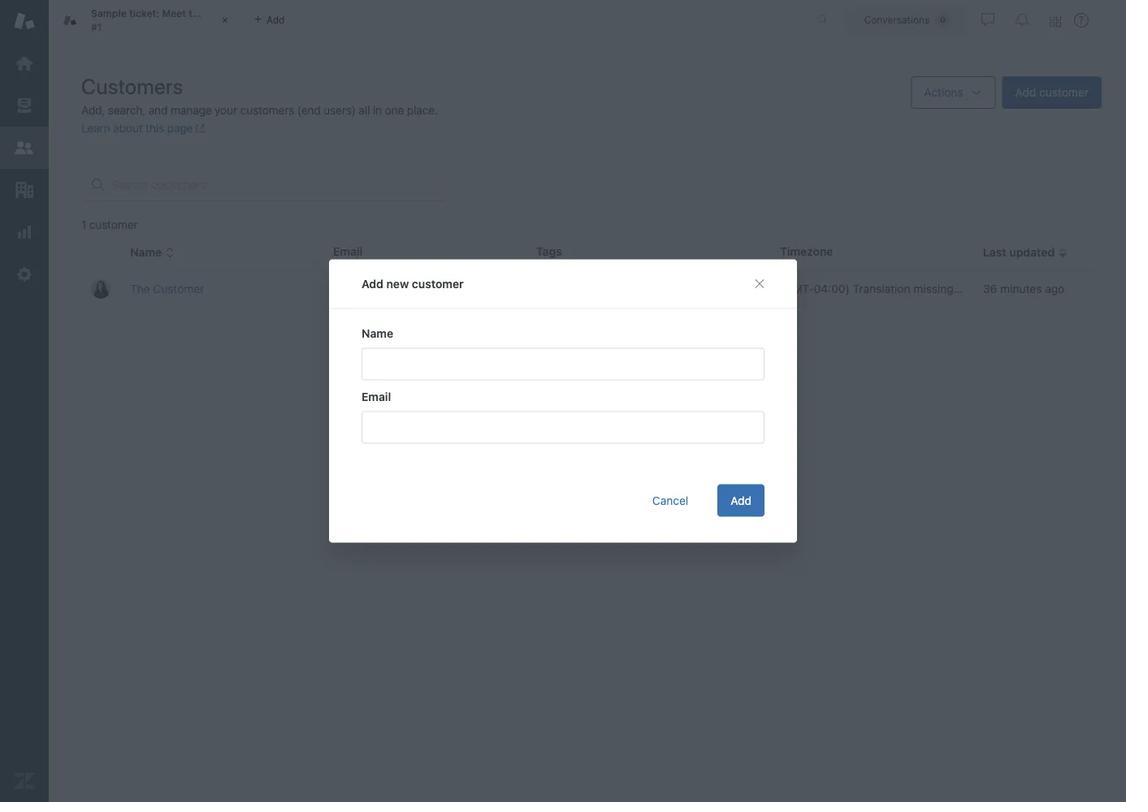 Task type: vqa. For each thing, say whether or not it's contained in the screenshot.
left Updated today
no



Task type: locate. For each thing, give the bounding box(es) containing it.
1 vertical spatial customer
[[89, 218, 138, 232]]

sample ticket: meet the ticket #1
[[91, 8, 234, 33]]

translation
[[853, 282, 910, 296]]

name down the customer@example.com
[[362, 327, 393, 340]]

customer inside add customer button
[[1039, 86, 1089, 99]]

add
[[1015, 86, 1036, 99], [362, 277, 383, 290], [731, 494, 752, 507]]

2 vertical spatial add
[[731, 494, 752, 507]]

search,
[[108, 104, 146, 117]]

views image
[[14, 95, 35, 116]]

email
[[362, 390, 391, 403]]

x-
[[998, 282, 1009, 296]]

sample
[[91, 8, 127, 19]]

en-
[[960, 282, 978, 296]]

close image
[[217, 12, 233, 28]]

customer down the zendesk products image
[[1039, 86, 1089, 99]]

organizations image
[[14, 180, 35, 201]]

1 vertical spatial name
[[362, 327, 393, 340]]

customers
[[81, 74, 183, 98]]

name
[[130, 246, 162, 259], [362, 327, 393, 340]]

minutes
[[1000, 282, 1042, 296]]

1 horizontal spatial add
[[731, 494, 752, 507]]

learn about this page link
[[81, 121, 205, 135]]

(opens in a new tab) image
[[193, 124, 205, 133]]

page
[[167, 121, 193, 135]]

about
[[113, 121, 143, 135]]

customer@example.com
[[333, 282, 462, 295]]

this
[[146, 121, 164, 135]]

0 vertical spatial name
[[130, 246, 162, 259]]

1 horizontal spatial customer
[[412, 277, 464, 290]]

2 horizontal spatial customer
[[1039, 86, 1089, 99]]

1 customer
[[81, 218, 138, 232]]

zendesk products image
[[1050, 16, 1061, 27]]

1 horizontal spatial name
[[362, 327, 393, 340]]

close modal image
[[753, 277, 766, 290]]

customer left unverified email icon on the top left of page
[[412, 277, 464, 290]]

name up the
[[130, 246, 162, 259]]

add,
[[81, 104, 105, 117]]

name inside button
[[130, 246, 162, 259]]

2 horizontal spatial add
[[1015, 86, 1036, 99]]

manage
[[171, 104, 212, 117]]

add new customer dialog
[[329, 260, 797, 543]]

the customer
[[130, 282, 204, 296]]

add button
[[718, 485, 765, 517]]

main element
[[0, 0, 49, 803]]

customers
[[240, 104, 294, 117]]

0 horizontal spatial add
[[362, 277, 383, 290]]

#1
[[91, 21, 102, 33]]

customer
[[1039, 86, 1089, 99], [89, 218, 138, 232], [412, 277, 464, 290]]

Search customers field
[[111, 178, 436, 193]]

get help image
[[1074, 13, 1089, 28]]

add inside button
[[1015, 86, 1036, 99]]

us-
[[978, 282, 998, 296]]

zendesk image
[[14, 771, 35, 792]]

one
[[385, 104, 404, 117]]

0 vertical spatial add
[[1015, 86, 1036, 99]]

place.
[[407, 104, 438, 117]]

learn
[[81, 121, 110, 135]]

1
[[81, 218, 86, 232]]

the
[[130, 282, 150, 296]]

add for customer
[[1015, 86, 1036, 99]]

1 vertical spatial add
[[362, 277, 383, 290]]

all
[[359, 104, 370, 117]]

customer right 1
[[89, 218, 138, 232]]

admin image
[[14, 264, 35, 285]]

0 horizontal spatial customer
[[89, 218, 138, 232]]

ticket
[[207, 8, 234, 19]]

2 vertical spatial customer
[[412, 277, 464, 290]]

tab
[[49, 0, 244, 41]]

add inside button
[[731, 494, 752, 507]]

36
[[983, 282, 997, 296]]

last updated
[[983, 246, 1055, 259]]

0 vertical spatial customer
[[1039, 86, 1089, 99]]

updated
[[1009, 246, 1055, 259]]

0 horizontal spatial name
[[130, 246, 162, 259]]



Task type: describe. For each thing, give the bounding box(es) containing it.
your
[[215, 104, 237, 117]]

customer inside add new customer dialog
[[412, 277, 464, 290]]

meet
[[162, 8, 186, 19]]

and
[[148, 104, 168, 117]]

the customer link
[[130, 282, 204, 296]]

conversations
[[864, 14, 930, 26]]

last updated button
[[983, 245, 1068, 260]]

new
[[386, 277, 409, 290]]

last
[[983, 246, 1007, 259]]

reporting image
[[14, 222, 35, 243]]

customer
[[153, 282, 204, 296]]

customer for add customer
[[1039, 86, 1089, 99]]

ticket:
[[129, 8, 159, 19]]

get started image
[[14, 53, 35, 74]]

conversations button
[[847, 7, 967, 33]]

in
[[373, 104, 382, 117]]

zendesk support image
[[14, 11, 35, 32]]

tab containing sample ticket: meet the ticket
[[49, 0, 244, 41]]

Email field
[[362, 412, 765, 444]]

(gmt-04:00) translation missing: en-us-x-1.txt.timezone.america
[[780, 282, 1126, 296]]

customer for 1 customer
[[89, 218, 138, 232]]

cancel
[[652, 494, 688, 507]]

ago
[[1045, 282, 1065, 296]]

(end
[[297, 104, 321, 117]]

cancel button
[[639, 485, 701, 517]]

36 minutes ago
[[983, 282, 1065, 296]]

missing:
[[914, 282, 957, 296]]

Name field
[[362, 348, 765, 381]]

name button
[[130, 245, 175, 260]]

add customer button
[[1002, 76, 1102, 109]]

add for new
[[362, 277, 383, 290]]

tabs tab list
[[49, 0, 800, 41]]

name inside add new customer dialog
[[362, 327, 393, 340]]

unverified email image
[[471, 283, 484, 296]]

04:00)
[[814, 282, 850, 296]]

1.txt.timezone.america
[[1009, 282, 1126, 296]]

the
[[189, 8, 204, 19]]

learn about this page
[[81, 121, 193, 135]]

add new customer
[[362, 277, 464, 290]]

add customer
[[1015, 86, 1089, 99]]

users)
[[324, 104, 356, 117]]

(gmt-
[[780, 282, 814, 296]]

customers image
[[14, 137, 35, 158]]

customers add, search, and manage your customers (end users) all in one place.
[[81, 74, 438, 117]]



